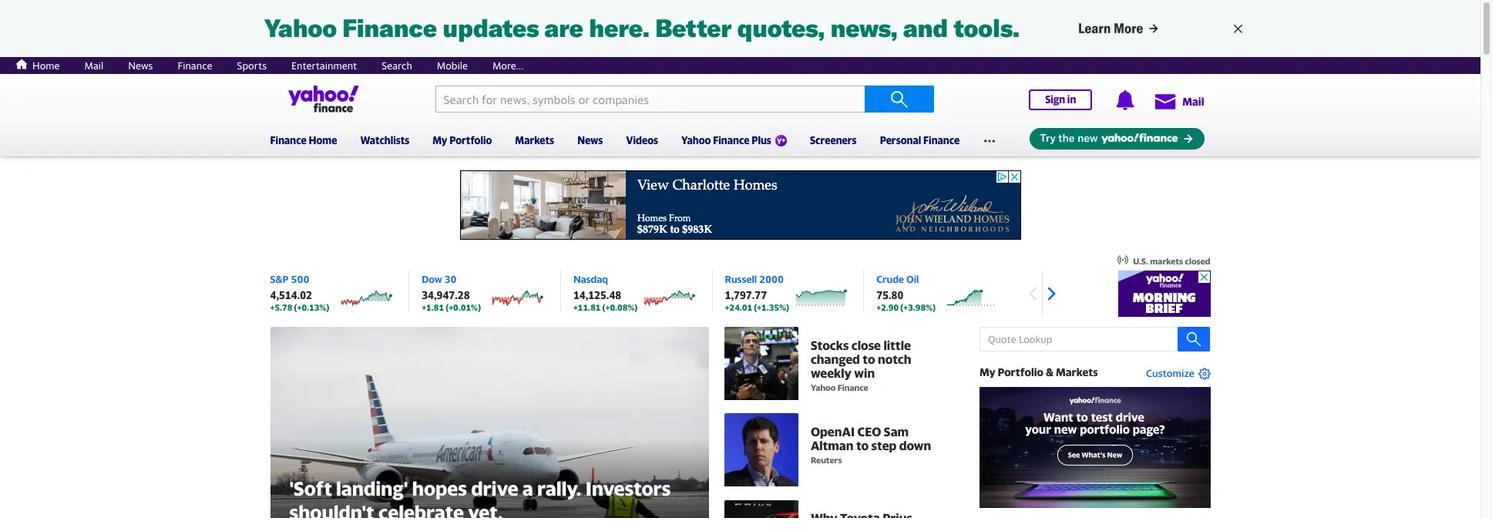 Task type: vqa. For each thing, say whether or not it's contained in the screenshot.


Task type: locate. For each thing, give the bounding box(es) containing it.
yahoo right the videos
[[682, 134, 711, 146]]

markets
[[1150, 256, 1183, 266]]

finance
[[178, 59, 212, 72], [270, 134, 307, 146], [713, 134, 750, 146], [924, 134, 960, 146], [838, 382, 869, 392]]

advertisement region down yahoo finance plus link
[[460, 170, 1021, 240]]

news left the videos
[[578, 134, 603, 146]]

close
[[852, 337, 881, 353]]

crude oil link
[[877, 273, 919, 285]]

hopes
[[412, 477, 467, 500]]

dow 30 link
[[422, 273, 457, 285]]

search
[[382, 59, 412, 72]]

1 horizontal spatial news
[[578, 134, 603, 146]]

my
[[433, 134, 447, 146], [979, 365, 995, 379]]

sign
[[1046, 93, 1066, 106]]

1 vertical spatial my
[[979, 365, 995, 379]]

a
[[523, 477, 533, 500]]

0 horizontal spatial home
[[32, 59, 60, 72]]

(+0.13%)
[[294, 302, 329, 312]]

to left "notch"
[[863, 351, 875, 367]]

1 horizontal spatial news link
[[578, 124, 603, 153]]

sign in
[[1046, 93, 1077, 106]]

dow
[[422, 273, 442, 285]]

videos link
[[626, 124, 658, 153]]

news for the news link to the top
[[128, 59, 153, 72]]

notch
[[878, 351, 912, 367]]

0 vertical spatial news link
[[128, 59, 153, 72]]

portfolio left the &
[[998, 365, 1043, 379]]

yahoo
[[682, 134, 711, 146], [811, 382, 836, 392]]

markets right the my portfolio
[[515, 134, 554, 146]]

500
[[291, 273, 310, 285]]

1 horizontal spatial yahoo
[[811, 382, 836, 392]]

crude oil 75.80 +2.90 (+3.98%)
[[877, 273, 936, 312]]

mail link right notifications icon
[[1154, 87, 1205, 115]]

customize
[[1146, 367, 1195, 379]]

advertisement region down the markets
[[1118, 271, 1211, 317]]

0 horizontal spatial mail link
[[84, 59, 103, 72]]

rally.
[[537, 477, 582, 500]]

0 vertical spatial home
[[32, 59, 60, 72]]

markets right the &
[[1056, 365, 1098, 379]]

0 vertical spatial advertisement region
[[460, 170, 1021, 240]]

news
[[128, 59, 153, 72], [578, 134, 603, 146]]

1 horizontal spatial home
[[309, 134, 337, 146]]

personal finance
[[880, 134, 960, 146]]

why toyota prius hybrids are a 'bridge' to full evs image
[[725, 500, 799, 518]]

crude
[[877, 273, 904, 285]]

yahoo down weekly
[[811, 382, 836, 392]]

customize button
[[1138, 367, 1211, 381]]

oil
[[907, 273, 919, 285]]

1 horizontal spatial advertisement region
[[1118, 271, 1211, 317]]

0 vertical spatial to
[[863, 351, 875, 367]]

1 vertical spatial portfolio
[[998, 365, 1043, 379]]

watchlists
[[360, 134, 410, 146]]

home link
[[11, 58, 60, 72]]

my portfolio & markets section
[[979, 327, 1211, 518]]

mail right home link
[[84, 59, 103, 72]]

weekly
[[811, 365, 852, 380]]

1 horizontal spatial portfolio
[[998, 365, 1043, 379]]

1 vertical spatial yahoo
[[811, 382, 836, 392]]

celebrate
[[379, 501, 464, 518]]

to left step
[[856, 438, 869, 453]]

reuters
[[811, 455, 842, 465]]

1 horizontal spatial my
[[979, 365, 995, 379]]

2000
[[759, 273, 784, 285]]

1 horizontal spatial mail link
[[1154, 87, 1205, 115]]

1 vertical spatial mail
[[1183, 95, 1205, 108]]

0 vertical spatial yahoo
[[682, 134, 711, 146]]

(+1.35%)
[[754, 302, 789, 312]]

sam
[[884, 424, 909, 439]]

mail
[[84, 59, 103, 72], [1183, 95, 1205, 108]]

to inside stocks close little changed to notch weekly win yahoo finance
[[863, 351, 875, 367]]

my inside section
[[979, 365, 995, 379]]

sports
[[237, 59, 267, 72]]

(+0.01%)
[[446, 302, 481, 312]]

news link left videos link
[[578, 124, 603, 153]]

0 horizontal spatial portfolio
[[450, 134, 492, 146]]

my for my portfolio & markets
[[979, 365, 995, 379]]

0 vertical spatial portfolio
[[450, 134, 492, 146]]

0 horizontal spatial advertisement region
[[460, 170, 1021, 240]]

0 vertical spatial markets
[[515, 134, 554, 146]]

my left the &
[[979, 365, 995, 379]]

markets
[[515, 134, 554, 146], [1056, 365, 1098, 379]]

0 horizontal spatial mail
[[84, 59, 103, 72]]

1 vertical spatial to
[[856, 438, 869, 453]]

changed
[[811, 351, 860, 367]]

news left finance link
[[128, 59, 153, 72]]

openai ceo sam altman to step down reuters
[[811, 424, 931, 465]]

0 vertical spatial my
[[433, 134, 447, 146]]

0 horizontal spatial my
[[433, 134, 447, 146]]

search image
[[1186, 331, 1201, 347]]

search link
[[382, 59, 412, 72]]

mail right notifications icon
[[1183, 95, 1205, 108]]

0 horizontal spatial markets
[[515, 134, 554, 146]]

my right watchlists
[[433, 134, 447, 146]]

s&p 500 4,514.02 +5.78 (+0.13%)
[[270, 273, 329, 312]]

personal finance link
[[880, 124, 960, 153]]

advertisement region
[[460, 170, 1021, 240], [1118, 271, 1211, 317]]

in
[[1068, 93, 1077, 106]]

closed
[[1185, 256, 1211, 266]]

home
[[32, 59, 60, 72], [309, 134, 337, 146]]

shouldn't
[[289, 501, 374, 518]]

news link
[[128, 59, 153, 72], [578, 124, 603, 153]]

0 vertical spatial mail link
[[84, 59, 103, 72]]

0 vertical spatial news
[[128, 59, 153, 72]]

+11.81
[[573, 302, 601, 312]]

1 horizontal spatial markets
[[1056, 365, 1098, 379]]

news link left finance link
[[128, 59, 153, 72]]

34,947.28
[[422, 289, 470, 301]]

1 vertical spatial news
[[578, 134, 603, 146]]

0 horizontal spatial yahoo
[[682, 134, 711, 146]]

altman
[[811, 438, 854, 453]]

portfolio left markets link
[[450, 134, 492, 146]]

news for the bottom the news link
[[578, 134, 603, 146]]

1 vertical spatial markets
[[1056, 365, 1098, 379]]

search image
[[890, 90, 909, 108]]

yahoo inside stocks close little changed to notch weekly win yahoo finance
[[811, 382, 836, 392]]

portfolio
[[450, 134, 492, 146], [998, 365, 1043, 379]]

my portfolio link
[[433, 124, 492, 153]]

+2.90
[[877, 302, 899, 312]]

portfolio inside section
[[998, 365, 1043, 379]]

more...
[[493, 59, 524, 72]]

s&p
[[270, 273, 289, 285]]

0 horizontal spatial news link
[[128, 59, 153, 72]]

mail link right home link
[[84, 59, 103, 72]]

0 horizontal spatial news
[[128, 59, 153, 72]]

to inside openai ceo sam altman to step down reuters
[[856, 438, 869, 453]]

fewer ads, better charts, more tools image
[[255, 0, 1226, 57]]

s&p 500 link
[[270, 273, 310, 285]]



Task type: describe. For each thing, give the bounding box(es) containing it.
my portfolio
[[433, 134, 492, 146]]

stocks
[[811, 337, 849, 353]]

notifications image
[[1115, 90, 1135, 110]]

sign in link
[[1030, 89, 1093, 110]]

to for ceo
[[856, 438, 869, 453]]

yahoo finance plus link
[[682, 124, 787, 156]]

next image
[[1040, 282, 1063, 305]]

yet.
[[468, 501, 503, 518]]

investors
[[586, 477, 671, 500]]

1 vertical spatial advertisement region
[[1118, 271, 1211, 317]]

30
[[444, 273, 457, 285]]

1 vertical spatial mail link
[[1154, 87, 1205, 115]]

step
[[872, 438, 897, 453]]

openai ceo sam altman to step down image
[[725, 413, 799, 487]]

stocks close little changed to notch weekly win yahoo finance
[[811, 337, 912, 392]]

my portfolio & markets
[[979, 365, 1098, 379]]

(+0.08%)
[[602, 302, 638, 312]]

to for close
[[863, 351, 875, 367]]

1 horizontal spatial mail
[[1183, 95, 1205, 108]]

russell 2000 link
[[725, 273, 784, 285]]

more... link
[[493, 59, 524, 72]]

mobile link
[[437, 59, 468, 72]]

1 vertical spatial home
[[309, 134, 337, 146]]

ceo
[[858, 424, 881, 439]]

Search for news, symbols or companies text field
[[436, 86, 865, 113]]

finance inside stocks close little changed to notch weekly win yahoo finance
[[838, 382, 869, 392]]

win
[[854, 365, 875, 380]]

little
[[884, 337, 911, 353]]

portfolio for my portfolio & markets
[[998, 365, 1043, 379]]

personal
[[880, 134, 921, 146]]

(+3.98%)
[[901, 302, 936, 312]]

down
[[899, 438, 931, 453]]

russell 2000 1,797.77 +24.01 (+1.35%)
[[725, 273, 789, 312]]

entertainment
[[291, 59, 357, 72]]

my for my portfolio
[[433, 134, 447, 146]]

4,514.02
[[270, 289, 312, 301]]

'soft
[[289, 477, 332, 500]]

&
[[1046, 365, 1053, 379]]

+1.81
[[422, 302, 444, 312]]

try the new yahoo finance image
[[1030, 128, 1205, 150]]

'soft landing' hopes drive a rally. investors shouldn't celebrate yet. image
[[270, 327, 709, 518]]

markets link
[[515, 124, 554, 153]]

nasdaq 14,125.48 +11.81 (+0.08%)
[[573, 273, 638, 312]]

russell
[[725, 273, 757, 285]]

portfolio for my portfolio
[[450, 134, 492, 146]]

'soft landing' hopes drive a rally. investors shouldn't celebrate yet.
[[289, 477, 671, 518]]

0 vertical spatial mail
[[84, 59, 103, 72]]

Quote Lookup text field
[[979, 327, 1211, 352]]

mobile
[[437, 59, 468, 72]]

u.s.
[[1133, 256, 1149, 266]]

finance home link
[[270, 124, 337, 153]]

+5.78
[[270, 302, 293, 312]]

plus
[[752, 134, 772, 146]]

screeners
[[810, 134, 857, 146]]

dow 30 34,947.28 +1.81 (+0.01%)
[[422, 273, 481, 312]]

sports link
[[237, 59, 267, 72]]

+24.01
[[725, 302, 753, 312]]

watchlists link
[[360, 124, 410, 153]]

u.s. markets closed
[[1133, 256, 1211, 266]]

yahoo finance premium logo image
[[775, 135, 787, 146]]

1,797.77
[[725, 289, 767, 301]]

finance home
[[270, 134, 337, 146]]

1 vertical spatial news link
[[578, 124, 603, 153]]

nasdaq link
[[573, 273, 608, 285]]

14,125.48
[[573, 289, 622, 301]]

entertainment link
[[291, 59, 357, 72]]

openai
[[811, 424, 855, 439]]

75.80
[[877, 289, 904, 301]]

finance link
[[178, 59, 212, 72]]

'soft landing' hopes drive a rally. investors shouldn't celebrate yet. link
[[289, 477, 675, 518]]

videos
[[626, 134, 658, 146]]

want to test drive your new portfolio page? image
[[979, 387, 1211, 508]]

landing'
[[336, 477, 408, 500]]

stocks close little changed to notch weekly win image
[[725, 327, 799, 401]]

screeners link
[[810, 124, 857, 153]]

nasdaq
[[573, 273, 608, 285]]

previous image
[[1021, 282, 1044, 305]]

drive
[[471, 477, 518, 500]]

markets inside section
[[1056, 365, 1098, 379]]



